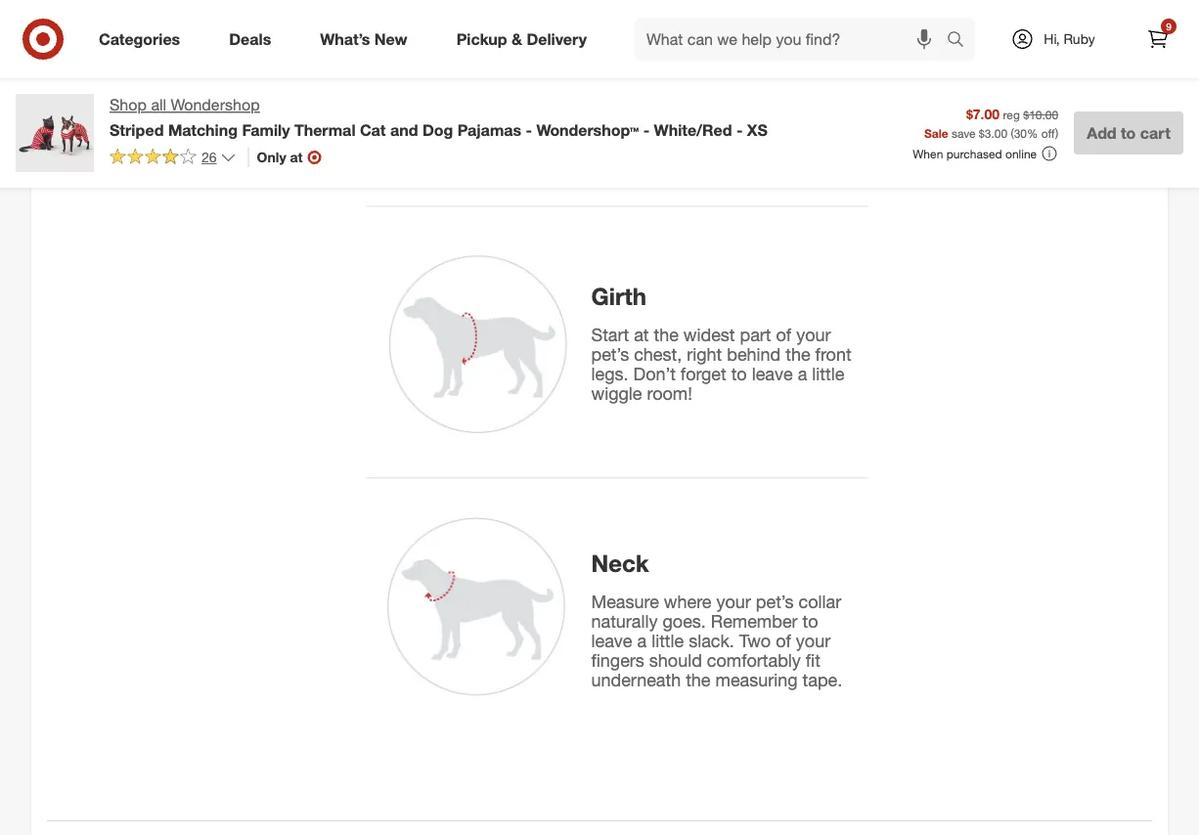 Task type: describe. For each thing, give the bounding box(es) containing it.
$10.00
[[1023, 107, 1058, 122]]

thermal
[[294, 120, 356, 139]]

new
[[374, 29, 407, 48]]

to
[[1121, 123, 1136, 142]]

)
[[1055, 126, 1058, 140]]

26 link
[[110, 148, 236, 170]]

when
[[913, 146, 943, 161]]

xs
[[747, 120, 768, 139]]

add to cart
[[1087, 123, 1171, 142]]

save
[[952, 126, 976, 140]]

search
[[938, 31, 985, 50]]

3 - from the left
[[736, 120, 743, 139]]

(
[[1011, 126, 1014, 140]]

9 link
[[1136, 18, 1179, 61]]

wondershop™
[[536, 120, 639, 139]]

%
[[1027, 126, 1038, 140]]

categories link
[[82, 18, 205, 61]]

pickup & delivery link
[[440, 18, 611, 61]]

3.00
[[985, 126, 1007, 140]]

sale
[[924, 126, 948, 140]]

wondershop
[[171, 95, 260, 114]]

all
[[151, 95, 166, 114]]

purchased
[[946, 146, 1002, 161]]

what's
[[320, 29, 370, 48]]

&
[[511, 29, 522, 48]]

cat
[[360, 120, 386, 139]]

only
[[257, 149, 286, 166]]

add
[[1087, 123, 1116, 142]]

off
[[1041, 126, 1055, 140]]

only at
[[257, 149, 303, 166]]

delivery
[[527, 29, 587, 48]]

family
[[242, 120, 290, 139]]

what's new
[[320, 29, 407, 48]]

What can we help you find? suggestions appear below search field
[[635, 18, 952, 61]]



Task type: vqa. For each thing, say whether or not it's contained in the screenshot.
2nd $15.49 from right
no



Task type: locate. For each thing, give the bounding box(es) containing it.
$7.00 reg $10.00 sale save $ 3.00 ( 30 % off )
[[924, 105, 1058, 140]]

26
[[201, 149, 217, 166]]

pickup & delivery
[[456, 29, 587, 48]]

and
[[390, 120, 418, 139]]

$7.00
[[966, 105, 1000, 122]]

-
[[526, 120, 532, 139], [643, 120, 650, 139], [736, 120, 743, 139]]

online
[[1005, 146, 1037, 161]]

categories
[[99, 29, 180, 48]]

30
[[1014, 126, 1027, 140]]

- left xs
[[736, 120, 743, 139]]

striped
[[110, 120, 164, 139]]

deals link
[[212, 18, 296, 61]]

$
[[979, 126, 985, 140]]

9
[[1166, 20, 1171, 32]]

1 horizontal spatial -
[[643, 120, 650, 139]]

hi,
[[1044, 30, 1060, 47]]

ruby
[[1064, 30, 1095, 47]]

search button
[[938, 18, 985, 65]]

add to cart button
[[1074, 111, 1183, 155]]

cart
[[1140, 123, 1171, 142]]

what's new link
[[303, 18, 432, 61]]

pickup
[[456, 29, 507, 48]]

1 - from the left
[[526, 120, 532, 139]]

shop
[[110, 95, 147, 114]]

pajamas
[[457, 120, 521, 139]]

hi, ruby
[[1044, 30, 1095, 47]]

matching
[[168, 120, 238, 139]]

reg
[[1003, 107, 1020, 122]]

white/red
[[654, 120, 732, 139]]

2 horizontal spatial -
[[736, 120, 743, 139]]

- left white/red
[[643, 120, 650, 139]]

2 - from the left
[[643, 120, 650, 139]]

when purchased online
[[913, 146, 1037, 161]]

shop all wondershop striped matching family thermal cat and dog pajamas - wondershop™ - white/red - xs
[[110, 95, 768, 139]]

deals
[[229, 29, 271, 48]]

image of striped matching family thermal cat and dog pajamas - wondershop™ - white/red - xs image
[[16, 94, 94, 172]]

- right pajamas
[[526, 120, 532, 139]]

0 horizontal spatial -
[[526, 120, 532, 139]]

dog
[[422, 120, 453, 139]]

at
[[290, 149, 303, 166]]



